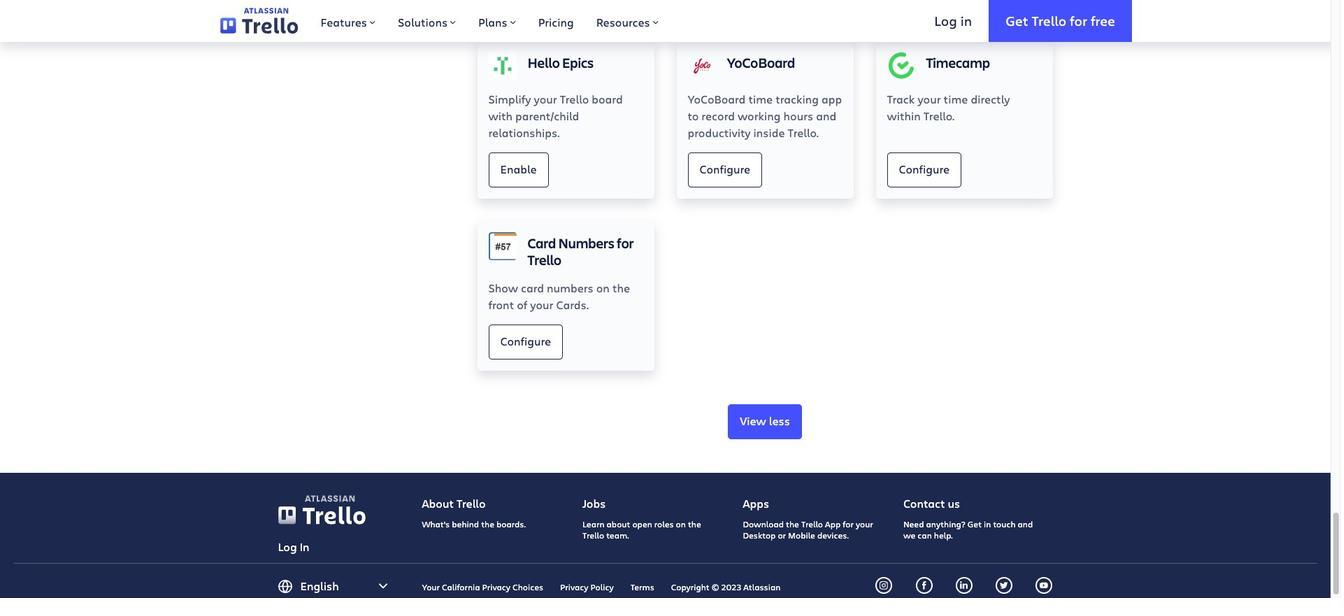 Task type: vqa. For each thing, say whether or not it's contained in the screenshot.
Configure associated with Timecamp
yes



Task type: describe. For each thing, give the bounding box(es) containing it.
configure for card numbers for trello
[[501, 334, 551, 348]]

on inside show card numbers on the front of your cards.
[[597, 280, 610, 295]]

your inside download the trello app for your desktop or mobile devices.
[[856, 519, 874, 530]]

apps
[[743, 496, 770, 510]]

less
[[769, 413, 790, 428]]

time inside yocoboard time tracking app to record working hours and productivity inside trello.
[[749, 91, 773, 106]]

policy
[[591, 582, 614, 593]]

1 privacy from the left
[[482, 582, 511, 593]]

trello left free
[[1032, 12, 1067, 29]]

atlassian
[[744, 582, 781, 593]]

choices
[[513, 582, 544, 593]]

app
[[822, 91, 842, 106]]

can
[[918, 530, 932, 541]]

contact us
[[904, 496, 961, 510]]

within
[[887, 108, 921, 123]]

behind
[[452, 519, 479, 530]]

terms
[[631, 582, 655, 593]]

card numbers for trello
[[528, 233, 634, 269]]

simplify
[[489, 91, 531, 106]]

help.
[[934, 530, 953, 541]]

front
[[489, 297, 514, 312]]

show card numbers on the front of your cards.
[[489, 280, 630, 312]]

team.
[[607, 530, 629, 541]]

plans
[[479, 15, 508, 29]]

terms link
[[631, 582, 655, 593]]

features button
[[310, 0, 387, 42]]

your inside track your time directly within trello.
[[918, 91, 941, 106]]

log in
[[935, 12, 973, 29]]

log in link
[[278, 539, 310, 555]]

for for numbers
[[617, 233, 634, 252]]

linkedin image
[[960, 582, 969, 590]]

of
[[517, 297, 528, 312]]

devices.
[[818, 530, 849, 541]]

relationships.
[[489, 125, 560, 140]]

show
[[489, 280, 518, 295]]

youtube image
[[1041, 582, 1049, 590]]

on inside learn about open roles on the trello team.
[[676, 519, 686, 530]]

trello inside download the trello app for your desktop or mobile devices.
[[802, 519, 823, 530]]

track your time directly within trello.
[[887, 91, 1011, 123]]

open
[[633, 519, 653, 530]]

time inside track your time directly within trello.
[[944, 91, 968, 106]]

yocoboard time tracking app to record working hours and productivity inside trello.
[[688, 91, 842, 140]]

us
[[948, 496, 961, 510]]

hello epics
[[528, 53, 594, 72]]

facebook image
[[920, 582, 929, 590]]

the inside show card numbers on the front of your cards.
[[613, 280, 630, 295]]

copyright
[[671, 582, 710, 593]]

copyright © 2023 atlassian
[[671, 582, 781, 593]]

card
[[528, 233, 556, 252]]

pricing link
[[527, 0, 585, 42]]

numbers
[[547, 280, 594, 295]]

app
[[826, 519, 841, 530]]

tracking
[[776, 91, 819, 106]]

epics
[[562, 53, 594, 72]]

simplify your trello board with parent/child relationships.
[[489, 91, 623, 140]]

trello. inside track your time directly within trello.
[[924, 108, 955, 123]]

the inside download the trello app for your desktop or mobile devices.
[[786, 519, 800, 530]]

1 horizontal spatial get
[[1006, 12, 1029, 29]]

boards.
[[497, 519, 526, 530]]

numbers
[[559, 233, 615, 252]]

your california privacy choices link
[[422, 582, 544, 593]]

your inside show card numbers on the front of your cards.
[[530, 297, 554, 312]]

get inside need anything? get in touch and we can help.
[[968, 519, 982, 530]]

touch
[[994, 519, 1016, 530]]

download the trello app for your desktop or mobile devices.
[[743, 519, 874, 541]]

anything?
[[927, 519, 966, 530]]

hello
[[528, 53, 560, 72]]

your california privacy choices
[[422, 582, 544, 593]]

desktop
[[743, 530, 776, 541]]

directly
[[971, 91, 1011, 106]]

configure link for card numbers for trello
[[489, 324, 563, 359]]

free
[[1091, 12, 1116, 29]]

need anything? get in touch and we can help.
[[904, 519, 1033, 541]]

or
[[778, 530, 786, 541]]

trello inside simplify your trello board with parent/child relationships.
[[560, 91, 589, 106]]

need
[[904, 519, 924, 530]]

log in
[[278, 539, 310, 554]]

what's behind the boards.
[[422, 519, 526, 530]]



Task type: locate. For each thing, give the bounding box(es) containing it.
2 vertical spatial for
[[843, 519, 854, 530]]

2023
[[722, 582, 742, 593]]

on right roles
[[676, 519, 686, 530]]

for inside card numbers for trello
[[617, 233, 634, 252]]

log for log in
[[278, 539, 297, 554]]

and inside need anything? get in touch and we can help.
[[1018, 519, 1033, 530]]

solutions button
[[387, 0, 467, 42]]

1 vertical spatial for
[[617, 233, 634, 252]]

the inside learn about open roles on the trello team.
[[688, 519, 702, 530]]

for inside download the trello app for your desktop or mobile devices.
[[843, 519, 854, 530]]

download
[[743, 519, 784, 530]]

learn about open roles on the trello team.
[[583, 519, 702, 541]]

view less button
[[728, 404, 802, 439]]

the right download
[[786, 519, 800, 530]]

what's
[[422, 519, 450, 530]]

0 horizontal spatial configure
[[501, 334, 551, 348]]

trello. down hours
[[788, 125, 819, 140]]

inside
[[754, 125, 785, 140]]

on right numbers
[[597, 280, 610, 295]]

instagram image
[[880, 582, 889, 590]]

0 horizontal spatial configure link
[[489, 324, 563, 359]]

0 horizontal spatial privacy
[[482, 582, 511, 593]]

the
[[613, 280, 630, 295], [481, 519, 495, 530], [688, 519, 702, 530], [786, 519, 800, 530]]

log up "timecamp"
[[935, 12, 958, 29]]

your up parent/child on the top left of page
[[534, 91, 557, 106]]

your
[[422, 582, 440, 593]]

configure down within at the top of the page
[[899, 162, 950, 176]]

resources
[[597, 15, 650, 29]]

configure for timecamp
[[899, 162, 950, 176]]

for left free
[[1070, 12, 1088, 29]]

0 vertical spatial trello.
[[924, 108, 955, 123]]

2 privacy from the left
[[560, 582, 589, 593]]

with
[[489, 108, 513, 123]]

1 vertical spatial log
[[278, 539, 297, 554]]

your right track
[[918, 91, 941, 106]]

0 vertical spatial for
[[1070, 12, 1088, 29]]

get
[[1006, 12, 1029, 29], [968, 519, 982, 530]]

about
[[422, 496, 454, 510]]

1 horizontal spatial configure link
[[688, 152, 763, 187]]

view less
[[740, 413, 790, 428]]

configure link for timecamp
[[887, 152, 962, 187]]

on
[[597, 280, 610, 295], [676, 519, 686, 530]]

0 horizontal spatial get
[[968, 519, 982, 530]]

1 vertical spatial get
[[968, 519, 982, 530]]

1 time from the left
[[749, 91, 773, 106]]

privacy left policy
[[560, 582, 589, 593]]

1 horizontal spatial and
[[1018, 519, 1033, 530]]

2 time from the left
[[944, 91, 968, 106]]

configure link down of
[[489, 324, 563, 359]]

log in link
[[918, 0, 989, 42]]

trello left app on the right bottom of the page
[[802, 519, 823, 530]]

privacy policy link
[[560, 582, 614, 593]]

1 vertical spatial on
[[676, 519, 686, 530]]

for right app on the right bottom of the page
[[843, 519, 854, 530]]

privacy left choices
[[482, 582, 511, 593]]

log
[[935, 12, 958, 29], [278, 539, 297, 554]]

plans button
[[467, 0, 527, 42]]

in
[[961, 12, 973, 29], [984, 519, 992, 530]]

in
[[300, 539, 310, 554]]

configure link for yocoboard
[[688, 152, 763, 187]]

enable
[[501, 162, 537, 176]]

0 horizontal spatial time
[[749, 91, 773, 106]]

get trello for free
[[1006, 12, 1116, 29]]

and right touch
[[1018, 519, 1033, 530]]

mobile
[[788, 530, 816, 541]]

configure down of
[[501, 334, 551, 348]]

and inside yocoboard time tracking app to record working hours and productivity inside trello.
[[816, 108, 837, 123]]

time left directly
[[944, 91, 968, 106]]

1 vertical spatial trello.
[[788, 125, 819, 140]]

we
[[904, 530, 916, 541]]

0 horizontal spatial log
[[278, 539, 297, 554]]

0 vertical spatial yocoboard
[[727, 53, 796, 72]]

california
[[442, 582, 480, 593]]

the right roles
[[688, 519, 702, 530]]

yocoboard for yocoboard time tracking app to record working hours and productivity inside trello.
[[688, 91, 746, 106]]

your
[[534, 91, 557, 106], [918, 91, 941, 106], [530, 297, 554, 312], [856, 519, 874, 530]]

configure down productivity
[[700, 162, 751, 176]]

card
[[521, 280, 544, 295]]

1 horizontal spatial for
[[843, 519, 854, 530]]

parent/child
[[516, 108, 579, 123]]

track
[[887, 91, 915, 106]]

in left touch
[[984, 519, 992, 530]]

yocoboard inside yocoboard time tracking app to record working hours and productivity inside trello.
[[688, 91, 746, 106]]

1 vertical spatial yocoboard
[[688, 91, 746, 106]]

enable link
[[489, 152, 549, 187]]

trello. right within at the top of the page
[[924, 108, 955, 123]]

trello inside learn about open roles on the trello team.
[[583, 530, 605, 541]]

atlassian trello image
[[220, 8, 298, 34], [278, 495, 366, 525], [305, 495, 354, 502]]

2 horizontal spatial configure link
[[887, 152, 962, 187]]

jobs
[[583, 496, 606, 510]]

trello inside card numbers for trello
[[528, 250, 562, 269]]

roles
[[655, 519, 674, 530]]

privacy
[[482, 582, 511, 593], [560, 582, 589, 593]]

1 horizontal spatial privacy
[[560, 582, 589, 593]]

0 vertical spatial and
[[816, 108, 837, 123]]

trello
[[1032, 12, 1067, 29], [560, 91, 589, 106], [528, 250, 562, 269], [457, 496, 486, 510], [802, 519, 823, 530], [583, 530, 605, 541]]

log for log in
[[935, 12, 958, 29]]

1 horizontal spatial configure
[[700, 162, 751, 176]]

trello. inside yocoboard time tracking app to record working hours and productivity inside trello.
[[788, 125, 819, 140]]

your inside simplify your trello board with parent/child relationships.
[[534, 91, 557, 106]]

yocoboard
[[727, 53, 796, 72], [688, 91, 746, 106]]

configure
[[700, 162, 751, 176], [899, 162, 950, 176], [501, 334, 551, 348]]

trello up parent/child on the top left of page
[[560, 91, 589, 106]]

record
[[702, 108, 735, 123]]

0 vertical spatial on
[[597, 280, 610, 295]]

board
[[592, 91, 623, 106]]

©
[[712, 582, 720, 593]]

1 horizontal spatial on
[[676, 519, 686, 530]]

trello.
[[924, 108, 955, 123], [788, 125, 819, 140]]

contact
[[904, 496, 945, 510]]

time up working
[[749, 91, 773, 106]]

resources button
[[585, 0, 670, 42]]

log left in
[[278, 539, 297, 554]]

privacy policy
[[560, 582, 614, 593]]

twitter image
[[1001, 582, 1009, 590]]

for inside the "get trello for free" link
[[1070, 12, 1088, 29]]

yocoboard up record
[[688, 91, 746, 106]]

0 horizontal spatial trello.
[[788, 125, 819, 140]]

0 horizontal spatial and
[[816, 108, 837, 123]]

solutions
[[398, 15, 448, 29]]

0 vertical spatial log
[[935, 12, 958, 29]]

get right anything?
[[968, 519, 982, 530]]

get trello for free link
[[989, 0, 1133, 42]]

in inside need anything? get in touch and we can help.
[[984, 519, 992, 530]]

configure link down within at the top of the page
[[887, 152, 962, 187]]

hours
[[784, 108, 814, 123]]

for right numbers
[[617, 233, 634, 252]]

configure link down productivity
[[688, 152, 763, 187]]

features
[[321, 15, 367, 29]]

1 vertical spatial and
[[1018, 519, 1033, 530]]

1 horizontal spatial trello.
[[924, 108, 955, 123]]

2 horizontal spatial configure
[[899, 162, 950, 176]]

working
[[738, 108, 781, 123]]

1 horizontal spatial log
[[935, 12, 958, 29]]

the right behind
[[481, 519, 495, 530]]

trello left team.
[[583, 530, 605, 541]]

trello up card
[[528, 250, 562, 269]]

about trello
[[422, 496, 486, 510]]

learn
[[583, 519, 605, 530]]

1 horizontal spatial time
[[944, 91, 968, 106]]

configure for yocoboard
[[700, 162, 751, 176]]

1 vertical spatial in
[[984, 519, 992, 530]]

configure link
[[688, 152, 763, 187], [887, 152, 962, 187], [489, 324, 563, 359]]

yocoboard for yocoboard
[[727, 53, 796, 72]]

your down card
[[530, 297, 554, 312]]

0 vertical spatial get
[[1006, 12, 1029, 29]]

trello up what's behind the boards.
[[457, 496, 486, 510]]

0 horizontal spatial on
[[597, 280, 610, 295]]

2 horizontal spatial for
[[1070, 12, 1088, 29]]

get right log in
[[1006, 12, 1029, 29]]

0 horizontal spatial for
[[617, 233, 634, 252]]

and down app on the top
[[816, 108, 837, 123]]

1 horizontal spatial in
[[984, 519, 992, 530]]

productivity
[[688, 125, 751, 140]]

the right numbers
[[613, 280, 630, 295]]

0 horizontal spatial in
[[961, 12, 973, 29]]

for for trello
[[1070, 12, 1088, 29]]

in up "timecamp"
[[961, 12, 973, 29]]

0 vertical spatial in
[[961, 12, 973, 29]]

to
[[688, 108, 699, 123]]

view
[[740, 413, 767, 428]]

your right app on the right bottom of the page
[[856, 519, 874, 530]]

yocoboard up tracking
[[727, 53, 796, 72]]

timecamp
[[927, 53, 991, 72]]

for
[[1070, 12, 1088, 29], [617, 233, 634, 252], [843, 519, 854, 530]]

about
[[607, 519, 631, 530]]

time
[[749, 91, 773, 106], [944, 91, 968, 106]]



